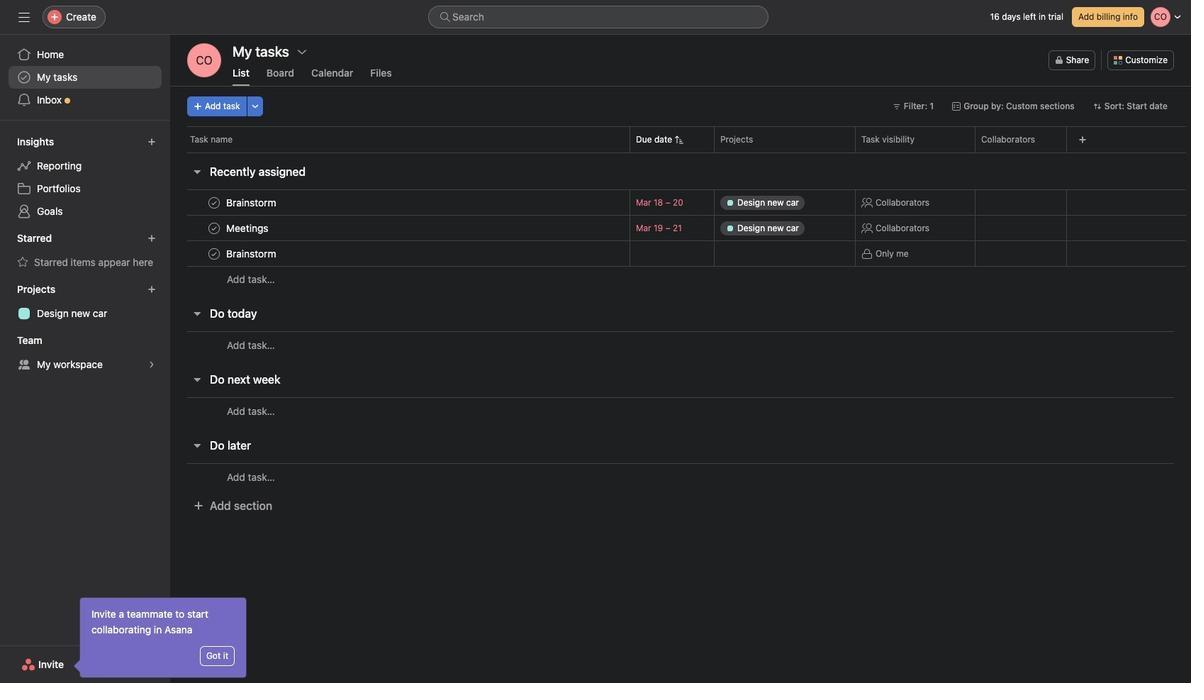 Task type: vqa. For each thing, say whether or not it's contained in the screenshot.
New insights icon
yes



Task type: locate. For each thing, give the bounding box(es) containing it.
list box
[[428, 6, 769, 28]]

tooltip
[[76, 598, 246, 678]]

1 mark complete image from the top
[[206, 220, 223, 237]]

task name text field down task name text box
[[223, 247, 281, 261]]

row
[[170, 126, 1192, 153], [187, 152, 1187, 153], [170, 189, 1192, 216], [170, 215, 1192, 241], [170, 240, 1192, 267], [170, 266, 1192, 292], [170, 331, 1192, 358], [170, 397, 1192, 424], [170, 463, 1192, 490]]

mark complete checkbox down mark complete icon at top
[[206, 220, 223, 237]]

1 collapse task list for this group image from the top
[[192, 166, 203, 177]]

new project or portfolio image
[[148, 285, 156, 294]]

0 vertical spatial mark complete checkbox
[[206, 194, 223, 211]]

mark complete checkbox up mark complete option
[[206, 194, 223, 211]]

0 vertical spatial task name text field
[[223, 195, 281, 210]]

see details, my workspace image
[[148, 360, 156, 369]]

0 vertical spatial brainstorm cell
[[170, 189, 630, 216]]

2 task name text field from the top
[[223, 247, 281, 261]]

0 vertical spatial mark complete image
[[206, 220, 223, 237]]

1 vertical spatial mark complete checkbox
[[206, 220, 223, 237]]

1 vertical spatial collapse task list for this group image
[[192, 308, 203, 319]]

more actions image
[[251, 102, 259, 111]]

collapse task list for this group image
[[192, 166, 203, 177], [192, 308, 203, 319], [192, 440, 203, 451]]

2 vertical spatial collapse task list for this group image
[[192, 440, 203, 451]]

mark complete image
[[206, 220, 223, 237], [206, 245, 223, 262]]

1 vertical spatial mark complete image
[[206, 245, 223, 262]]

add field image
[[1079, 136, 1088, 144]]

1 vertical spatial task name text field
[[223, 247, 281, 261]]

teams element
[[0, 328, 170, 379]]

show options image
[[296, 46, 308, 57]]

2 mark complete image from the top
[[206, 245, 223, 262]]

Mark complete checkbox
[[206, 245, 223, 262]]

2 mark complete checkbox from the top
[[206, 220, 223, 237]]

column header
[[187, 126, 634, 153]]

collapse task list for this group image
[[192, 374, 203, 385]]

task name text field for mark complete option
[[223, 247, 281, 261]]

Mark complete checkbox
[[206, 194, 223, 211], [206, 220, 223, 237]]

global element
[[0, 35, 170, 120]]

brainstorm cell
[[170, 189, 630, 216], [170, 240, 630, 267]]

mark complete checkbox inside meetings cell
[[206, 220, 223, 237]]

Task name text field
[[223, 195, 281, 210], [223, 247, 281, 261]]

task name text field up task name text box
[[223, 195, 281, 210]]

starred element
[[0, 226, 170, 277]]

new insights image
[[148, 138, 156, 146]]

1 task name text field from the top
[[223, 195, 281, 210]]

1 vertical spatial brainstorm cell
[[170, 240, 630, 267]]

add items to starred image
[[148, 234, 156, 243]]

mark complete image inside meetings cell
[[206, 220, 223, 237]]

0 vertical spatial collapse task list for this group image
[[192, 166, 203, 177]]



Task type: describe. For each thing, give the bounding box(es) containing it.
3 collapse task list for this group image from the top
[[192, 440, 203, 451]]

1 mark complete checkbox from the top
[[206, 194, 223, 211]]

hide sidebar image
[[18, 11, 30, 23]]

task name text field for 1st mark complete checkbox from the top of the 'header recently assigned' 'tree grid'
[[223, 195, 281, 210]]

meetings cell
[[170, 215, 630, 241]]

Task name text field
[[223, 221, 273, 235]]

linked projects for brainstorm cell
[[714, 240, 856, 267]]

2 collapse task list for this group image from the top
[[192, 308, 203, 319]]

1 brainstorm cell from the top
[[170, 189, 630, 216]]

mark complete image for mark complete option
[[206, 245, 223, 262]]

projects element
[[0, 277, 170, 328]]

header recently assigned tree grid
[[170, 189, 1192, 292]]

insights element
[[0, 129, 170, 226]]

mark complete image
[[206, 194, 223, 211]]

view profile settings image
[[187, 43, 221, 77]]

2 brainstorm cell from the top
[[170, 240, 630, 267]]

mark complete image for mark complete checkbox inside meetings cell
[[206, 220, 223, 237]]



